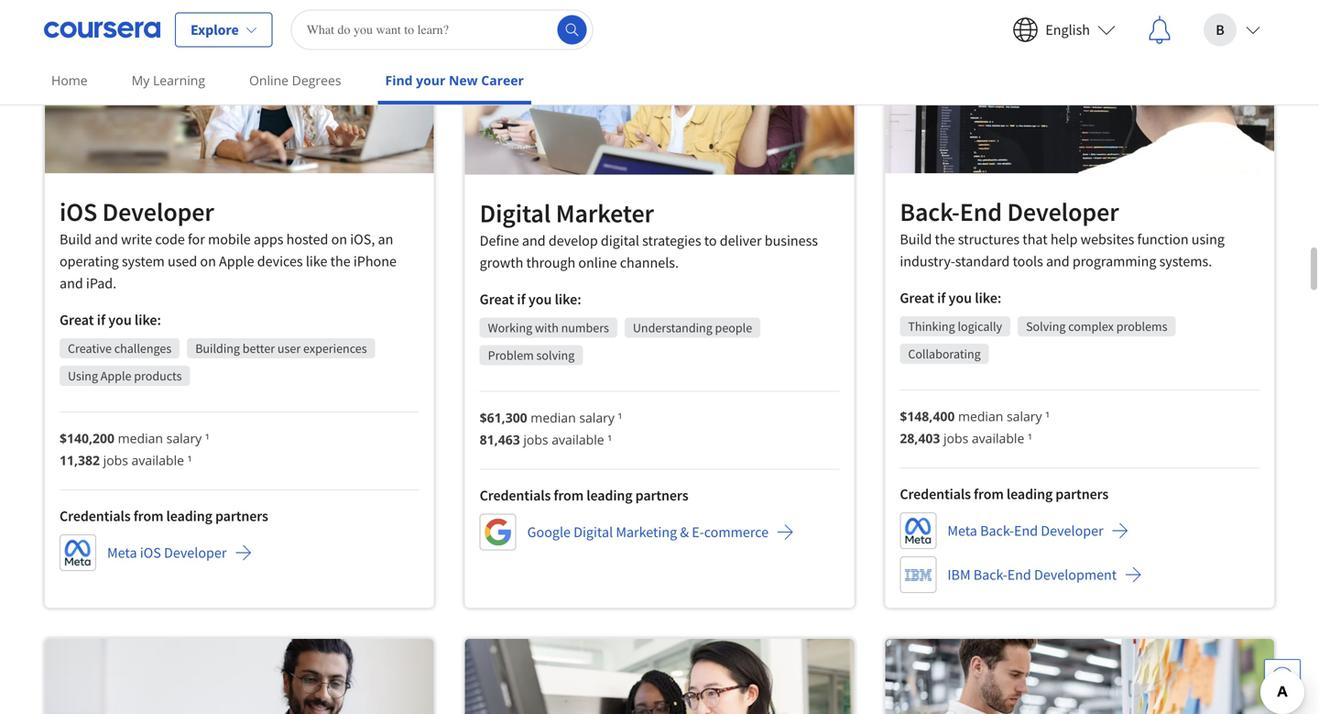 Task type: describe. For each thing, give the bounding box(es) containing it.
leading for define
[[587, 486, 633, 505]]

28,403
[[900, 430, 941, 447]]

$61,300
[[480, 409, 528, 426]]

digital marketer define and develop digital strategies to deliver business growth through online channels.
[[480, 197, 819, 272]]

digital marketer image
[[465, 14, 855, 175]]

development
[[1035, 566, 1118, 584]]

digital inside digital marketer define and develop digital strategies to deliver business growth through online channels.
[[480, 197, 551, 229]]

1 vertical spatial apple
[[101, 368, 132, 384]]

strategies
[[643, 231, 702, 250]]

1 horizontal spatial ios
[[140, 544, 161, 562]]

1 horizontal spatial on
[[331, 230, 347, 249]]

ios inside ios developer build and write code for mobile apps hosted on ios, an operating system used on apple devices like the iphone and ipad.
[[60, 196, 97, 228]]

problem solving
[[488, 347, 575, 363]]

like: for developer
[[975, 289, 1002, 307]]

if for developer
[[938, 289, 946, 307]]

experiences
[[303, 340, 367, 357]]

logically
[[958, 318, 1003, 335]]

$61,300 median salary ¹ 81,463 jobs available ¹
[[480, 409, 623, 448]]

jobs for define
[[524, 431, 549, 448]]

better
[[243, 340, 275, 357]]

apps
[[254, 230, 284, 249]]

hosted
[[287, 230, 329, 249]]

business
[[765, 231, 819, 250]]

help center image
[[1272, 666, 1294, 688]]

programming
[[1073, 252, 1157, 271]]

you for developer
[[949, 289, 973, 307]]

used
[[168, 252, 197, 271]]

function
[[1138, 230, 1189, 249]]

structures
[[959, 230, 1020, 249]]

$148,400 median salary ¹ 28,403 jobs available ¹
[[900, 408, 1050, 447]]

channels.
[[620, 253, 679, 272]]

like: for build
[[135, 311, 161, 329]]

ibm back-end development link
[[900, 557, 1143, 593]]

11,382
[[60, 452, 100, 469]]

back-end developer build the structures that help websites function using industry-standard tools and programming systems.
[[900, 196, 1225, 271]]

google
[[528, 523, 571, 541]]

developer inside ios developer build and write code for mobile apps hosted on ios, an operating system used on apple devices like the iphone and ipad.
[[102, 196, 214, 228]]

online degrees
[[249, 71, 341, 89]]

available for define
[[552, 431, 605, 448]]

that
[[1023, 230, 1048, 249]]

degrees
[[292, 71, 341, 89]]

meta for developer
[[948, 522, 978, 540]]

great if you like: for build
[[60, 311, 161, 329]]

partners for digital marketer
[[636, 486, 689, 505]]

write
[[121, 230, 152, 249]]

leading for build
[[166, 507, 213, 525]]

end for meta
[[1015, 522, 1039, 540]]

using
[[1192, 230, 1225, 249]]

industry-
[[900, 252, 956, 271]]

back- for meta
[[981, 522, 1015, 540]]

marketer
[[556, 197, 654, 229]]

and up operating
[[95, 230, 118, 249]]

the inside back-end developer build the structures that help websites function using industry-standard tools and programming systems.
[[935, 230, 956, 249]]

solving
[[1027, 318, 1066, 335]]

learning
[[153, 71, 205, 89]]

meta back-end developer
[[948, 522, 1104, 540]]

end inside back-end developer build the structures that help websites function using industry-standard tools and programming systems.
[[960, 196, 1003, 228]]

creative challenges
[[68, 340, 172, 357]]

using apple products
[[68, 368, 182, 384]]

available for build
[[132, 452, 184, 469]]

&
[[680, 523, 689, 541]]

salary for build
[[167, 430, 202, 447]]

an
[[378, 230, 394, 249]]

problems
[[1117, 318, 1168, 335]]

code
[[155, 230, 185, 249]]

building better user experiences
[[195, 340, 367, 357]]

81,463
[[480, 431, 520, 448]]

What do you want to learn? text field
[[291, 10, 594, 50]]

$140,200 median salary ¹ 11,382 jobs available ¹
[[60, 430, 210, 469]]

back- for ibm
[[974, 566, 1008, 584]]

devices
[[257, 252, 303, 271]]

you for define
[[529, 290, 552, 308]]

commerce
[[705, 523, 769, 541]]

if for build
[[97, 311, 105, 329]]

my learning
[[132, 71, 205, 89]]

google digital marketing & e-commerce link
[[480, 514, 795, 550]]

ios developer build and write code for mobile apps hosted on ios, an operating system used on apple devices like the iphone and ipad.
[[60, 196, 397, 293]]

online
[[249, 71, 289, 89]]

meta ios developer link
[[60, 535, 252, 571]]

systems.
[[1160, 252, 1213, 271]]

system
[[122, 252, 165, 271]]

and inside digital marketer define and develop digital strategies to deliver business growth through online channels.
[[522, 231, 546, 250]]

great if you like: for define
[[480, 290, 582, 308]]

challenges
[[114, 340, 172, 357]]

my
[[132, 71, 150, 89]]

like
[[306, 252, 328, 271]]

define
[[480, 231, 519, 250]]

developer inside back-end developer build the structures that help websites function using industry-standard tools and programming systems.
[[1008, 196, 1120, 228]]

credentials for define
[[480, 486, 551, 505]]

my learning link
[[124, 60, 213, 101]]

ibm
[[948, 566, 971, 584]]

marketing
[[616, 523, 678, 541]]

google digital marketing & e-commerce
[[528, 523, 769, 541]]

ios,
[[350, 230, 375, 249]]



Task type: locate. For each thing, give the bounding box(es) containing it.
build
[[60, 230, 92, 249], [900, 230, 933, 249]]

1 horizontal spatial median
[[531, 409, 576, 426]]

$140,200
[[60, 430, 115, 447]]

$148,400
[[900, 408, 955, 425]]

1 vertical spatial meta
[[107, 544, 137, 562]]

0 horizontal spatial ios
[[60, 196, 97, 228]]

back- inside ibm back-end development link
[[974, 566, 1008, 584]]

building
[[195, 340, 240, 357]]

2 horizontal spatial you
[[949, 289, 973, 307]]

0 horizontal spatial credentials
[[60, 507, 131, 525]]

2 horizontal spatial like:
[[975, 289, 1002, 307]]

like: up numbers
[[555, 290, 582, 308]]

salary for define
[[580, 409, 615, 426]]

to
[[705, 231, 717, 250]]

new
[[449, 71, 478, 89]]

from up the google
[[554, 486, 584, 505]]

leading up meta ios developer
[[166, 507, 213, 525]]

on down for
[[200, 252, 216, 271]]

2 horizontal spatial credentials from leading partners
[[900, 485, 1109, 503]]

operating
[[60, 252, 119, 271]]

credentials from leading partners for define
[[480, 486, 689, 505]]

0 horizontal spatial build
[[60, 230, 92, 249]]

0 horizontal spatial credentials from leading partners
[[60, 507, 268, 525]]

coursera image
[[44, 15, 160, 44]]

online
[[579, 253, 617, 272]]

salary inside the $148,400 median salary ¹ 28,403 jobs available ¹
[[1007, 408, 1043, 425]]

0 vertical spatial end
[[960, 196, 1003, 228]]

1 horizontal spatial available
[[552, 431, 605, 448]]

1 vertical spatial the
[[331, 252, 351, 271]]

find
[[385, 71, 413, 89]]

end up ibm back-end development link
[[1015, 522, 1039, 540]]

solving complex problems
[[1027, 318, 1168, 335]]

0 horizontal spatial the
[[331, 252, 351, 271]]

collaborating
[[909, 346, 981, 362]]

tools
[[1013, 252, 1044, 271]]

back- right the ibm
[[974, 566, 1008, 584]]

0 horizontal spatial apple
[[101, 368, 132, 384]]

0 horizontal spatial great
[[60, 311, 94, 329]]

2 horizontal spatial credentials
[[900, 485, 972, 503]]

salary
[[1007, 408, 1043, 425], [580, 409, 615, 426], [167, 430, 202, 447]]

and down operating
[[60, 274, 83, 293]]

through
[[527, 253, 576, 272]]

credentials up the google
[[480, 486, 551, 505]]

developer
[[102, 196, 214, 228], [1008, 196, 1120, 228], [1042, 522, 1104, 540], [164, 544, 227, 562]]

1 horizontal spatial if
[[517, 290, 526, 308]]

0 vertical spatial digital
[[480, 197, 551, 229]]

problem
[[488, 347, 534, 363]]

2 horizontal spatial if
[[938, 289, 946, 307]]

0 horizontal spatial median
[[118, 430, 163, 447]]

jobs for build
[[103, 452, 128, 469]]

great if you like: for developer
[[900, 289, 1002, 307]]

great for ios developer
[[60, 311, 94, 329]]

back- inside back-end developer build the structures that help websites function using industry-standard tools and programming systems.
[[900, 196, 960, 228]]

salary for developer
[[1007, 408, 1043, 425]]

explore button
[[175, 12, 273, 47]]

meta back-end developer link
[[900, 513, 1130, 549]]

from for define
[[554, 486, 584, 505]]

1 horizontal spatial from
[[554, 486, 584, 505]]

1 horizontal spatial digital
[[574, 523, 613, 541]]

partners up meta ios developer
[[215, 507, 268, 525]]

thinking
[[909, 318, 956, 335]]

meta
[[948, 522, 978, 540], [107, 544, 137, 562]]

english
[[1046, 21, 1091, 39]]

great up thinking
[[900, 289, 935, 307]]

ipad.
[[86, 274, 117, 293]]

career
[[481, 71, 524, 89]]

using
[[68, 368, 98, 384]]

0 horizontal spatial available
[[132, 452, 184, 469]]

1 vertical spatial digital
[[574, 523, 613, 541]]

1 horizontal spatial apple
[[219, 252, 254, 271]]

0 vertical spatial apple
[[219, 252, 254, 271]]

end for ibm
[[1008, 566, 1032, 584]]

if up thinking
[[938, 289, 946, 307]]

credentials from leading partners up meta ios developer
[[60, 507, 268, 525]]

salary inside $140,200 median salary ¹ 11,382 jobs available ¹
[[167, 430, 202, 447]]

partners
[[1056, 485, 1109, 503], [636, 486, 689, 505], [215, 507, 268, 525]]

credentials from leading partners up the google
[[480, 486, 689, 505]]

0 vertical spatial meta
[[948, 522, 978, 540]]

you up creative challenges
[[108, 311, 132, 329]]

1 horizontal spatial great if you like:
[[480, 290, 582, 308]]

1 horizontal spatial great
[[480, 290, 514, 308]]

the
[[935, 230, 956, 249], [331, 252, 351, 271]]

2 horizontal spatial median
[[959, 408, 1004, 425]]

jobs inside $140,200 median salary ¹ 11,382 jobs available ¹
[[103, 452, 128, 469]]

you for build
[[108, 311, 132, 329]]

2 vertical spatial back-
[[974, 566, 1008, 584]]

0 horizontal spatial you
[[108, 311, 132, 329]]

great
[[900, 289, 935, 307], [480, 290, 514, 308], [60, 311, 94, 329]]

1 vertical spatial end
[[1015, 522, 1039, 540]]

for
[[188, 230, 205, 249]]

complex
[[1069, 318, 1115, 335]]

ibm back-end development
[[948, 566, 1118, 584]]

salary inside $61,300 median salary ¹ 81,463 jobs available ¹
[[580, 409, 615, 426]]

digital right the google
[[574, 523, 613, 541]]

understanding
[[633, 319, 713, 336]]

0 horizontal spatial from
[[134, 507, 164, 525]]

1 horizontal spatial jobs
[[524, 431, 549, 448]]

2 horizontal spatial from
[[974, 485, 1004, 503]]

leading for developer
[[1007, 485, 1053, 503]]

and
[[95, 230, 118, 249], [522, 231, 546, 250], [1047, 252, 1070, 271], [60, 274, 83, 293]]

leading up 'google digital marketing & e-commerce' link
[[587, 486, 633, 505]]

available for developer
[[972, 430, 1025, 447]]

0 vertical spatial the
[[935, 230, 956, 249]]

1 horizontal spatial credentials from leading partners
[[480, 486, 689, 505]]

the inside ios developer build and write code for mobile apps hosted on ios, an operating system used on apple devices like the iphone and ipad.
[[331, 252, 351, 271]]

0 horizontal spatial on
[[200, 252, 216, 271]]

available right 81,463
[[552, 431, 605, 448]]

available inside $140,200 median salary ¹ 11,382 jobs available ¹
[[132, 452, 184, 469]]

1 vertical spatial back-
[[981, 522, 1015, 540]]

user
[[278, 340, 301, 357]]

and up through
[[522, 231, 546, 250]]

like: up logically
[[975, 289, 1002, 307]]

jobs inside $61,300 median salary ¹ 81,463 jobs available ¹
[[524, 431, 549, 448]]

iphone
[[354, 252, 397, 271]]

great for back-end developer
[[900, 289, 935, 307]]

jobs for developer
[[944, 430, 969, 447]]

with
[[535, 319, 559, 336]]

thinking logically
[[909, 318, 1003, 335]]

2 vertical spatial end
[[1008, 566, 1032, 584]]

2 horizontal spatial leading
[[1007, 485, 1053, 503]]

solving
[[537, 347, 575, 363]]

0 horizontal spatial leading
[[166, 507, 213, 525]]

0 vertical spatial back-
[[900, 196, 960, 228]]

meta ios developer
[[107, 544, 227, 562]]

products
[[134, 368, 182, 384]]

on
[[331, 230, 347, 249], [200, 252, 216, 271]]

2 horizontal spatial salary
[[1007, 408, 1043, 425]]

end down meta back-end developer link
[[1008, 566, 1032, 584]]

1 horizontal spatial leading
[[587, 486, 633, 505]]

people
[[715, 319, 753, 336]]

median right $61,300
[[531, 409, 576, 426]]

leading up meta back-end developer
[[1007, 485, 1053, 503]]

credentials from leading partners
[[900, 485, 1109, 503], [480, 486, 689, 505], [60, 507, 268, 525]]

if for define
[[517, 290, 526, 308]]

credentials down 11,382
[[60, 507, 131, 525]]

2 horizontal spatial available
[[972, 430, 1025, 447]]

available right 11,382
[[132, 452, 184, 469]]

jobs right 28,403
[[944, 430, 969, 447]]

1 horizontal spatial meta
[[948, 522, 978, 540]]

1 horizontal spatial like:
[[555, 290, 582, 308]]

1 horizontal spatial you
[[529, 290, 552, 308]]

end up structures
[[960, 196, 1003, 228]]

great if you like: up with
[[480, 290, 582, 308]]

great up working
[[480, 290, 514, 308]]

credentials from leading partners up meta back-end developer link
[[900, 485, 1109, 503]]

numbers
[[562, 319, 609, 336]]

e-
[[692, 523, 705, 541]]

1 horizontal spatial build
[[900, 230, 933, 249]]

None search field
[[291, 10, 594, 50]]

credentials for developer
[[900, 485, 972, 503]]

back- inside meta back-end developer link
[[981, 522, 1015, 540]]

english button
[[998, 0, 1131, 59]]

on left ios,
[[331, 230, 347, 249]]

0 vertical spatial on
[[331, 230, 347, 249]]

partners for back-end developer
[[1056, 485, 1109, 503]]

end
[[960, 196, 1003, 228], [1015, 522, 1039, 540], [1008, 566, 1032, 584]]

apple down mobile
[[219, 252, 254, 271]]

if up working
[[517, 290, 526, 308]]

0 horizontal spatial great if you like:
[[60, 311, 161, 329]]

you
[[949, 289, 973, 307], [529, 290, 552, 308], [108, 311, 132, 329]]

leading
[[1007, 485, 1053, 503], [587, 486, 633, 505], [166, 507, 213, 525]]

explore
[[191, 21, 239, 39]]

back- up ibm back-end development link
[[981, 522, 1015, 540]]

1 horizontal spatial partners
[[636, 486, 689, 505]]

home
[[51, 71, 88, 89]]

partners for ios developer
[[215, 507, 268, 525]]

0 horizontal spatial like:
[[135, 311, 161, 329]]

b
[[1217, 21, 1225, 39]]

the right like
[[331, 252, 351, 271]]

1 horizontal spatial credentials
[[480, 486, 551, 505]]

great if you like:
[[900, 289, 1002, 307], [480, 290, 582, 308], [60, 311, 161, 329]]

jobs inside the $148,400 median salary ¹ 28,403 jobs available ¹
[[944, 430, 969, 447]]

from for developer
[[974, 485, 1004, 503]]

your
[[416, 71, 446, 89]]

you up with
[[529, 290, 552, 308]]

help
[[1051, 230, 1078, 249]]

find your new career link
[[378, 60, 532, 104]]

partners up google digital marketing & e-commerce
[[636, 486, 689, 505]]

growth
[[480, 253, 524, 272]]

great for digital marketer
[[480, 290, 514, 308]]

creative
[[68, 340, 112, 357]]

0 horizontal spatial salary
[[167, 430, 202, 447]]

2 horizontal spatial great if you like:
[[900, 289, 1002, 307]]

2 build from the left
[[900, 230, 933, 249]]

build up operating
[[60, 230, 92, 249]]

0 horizontal spatial digital
[[480, 197, 551, 229]]

median for define
[[531, 409, 576, 426]]

credentials
[[900, 485, 972, 503], [480, 486, 551, 505], [60, 507, 131, 525]]

understanding people
[[633, 319, 753, 336]]

you up thinking logically
[[949, 289, 973, 307]]

median for build
[[118, 430, 163, 447]]

median right $148,400
[[959, 408, 1004, 425]]

0 horizontal spatial jobs
[[103, 452, 128, 469]]

1 vertical spatial ios
[[140, 544, 161, 562]]

the up the industry-
[[935, 230, 956, 249]]

jobs right 81,463
[[524, 431, 549, 448]]

ios
[[60, 196, 97, 228], [140, 544, 161, 562]]

back- up the industry-
[[900, 196, 960, 228]]

great if you like: up creative challenges
[[60, 311, 161, 329]]

0 vertical spatial ios
[[60, 196, 97, 228]]

mobile
[[208, 230, 251, 249]]

from up meta ios developer link
[[134, 507, 164, 525]]

like: for define
[[555, 290, 582, 308]]

meta for build
[[107, 544, 137, 562]]

apple inside ios developer build and write code for mobile apps hosted on ios, an operating system used on apple devices like the iphone and ipad.
[[219, 252, 254, 271]]

0 horizontal spatial if
[[97, 311, 105, 329]]

deliver
[[720, 231, 762, 250]]

apple down creative challenges
[[101, 368, 132, 384]]

jobs
[[944, 430, 969, 447], [524, 431, 549, 448], [103, 452, 128, 469]]

1 horizontal spatial salary
[[580, 409, 615, 426]]

1 horizontal spatial the
[[935, 230, 956, 249]]

0 horizontal spatial partners
[[215, 507, 268, 525]]

partners up meta back-end developer
[[1056, 485, 1109, 503]]

great if you like: up thinking logically
[[900, 289, 1002, 307]]

build up the industry-
[[900, 230, 933, 249]]

median right "$140,200"
[[118, 430, 163, 447]]

and inside back-end developer build the structures that help websites function using industry-standard tools and programming systems.
[[1047, 252, 1070, 271]]

build inside ios developer build and write code for mobile apps hosted on ios, an operating system used on apple devices like the iphone and ipad.
[[60, 230, 92, 249]]

median for developer
[[959, 408, 1004, 425]]

available inside the $148,400 median salary ¹ 28,403 jobs available ¹
[[972, 430, 1025, 447]]

b button
[[1190, 0, 1276, 59]]

credentials from leading partners for build
[[60, 507, 268, 525]]

standard
[[956, 252, 1010, 271]]

and down help
[[1047, 252, 1070, 271]]

¹
[[1046, 408, 1050, 425], [618, 409, 623, 426], [205, 430, 210, 447], [1028, 430, 1033, 447], [608, 431, 612, 448], [188, 452, 192, 469]]

build inside back-end developer build the structures that help websites function using industry-standard tools and programming systems.
[[900, 230, 933, 249]]

median
[[959, 408, 1004, 425], [531, 409, 576, 426], [118, 430, 163, 447]]

2 horizontal spatial great
[[900, 289, 935, 307]]

digital up define at the left of page
[[480, 197, 551, 229]]

0 horizontal spatial meta
[[107, 544, 137, 562]]

median inside $61,300 median salary ¹ 81,463 jobs available ¹
[[531, 409, 576, 426]]

credentials down 28,403
[[900, 485, 972, 503]]

2 horizontal spatial partners
[[1056, 485, 1109, 503]]

if up 'creative'
[[97, 311, 105, 329]]

credentials from leading partners for developer
[[900, 485, 1109, 503]]

working with numbers
[[488, 319, 609, 336]]

online degrees link
[[242, 60, 349, 101]]

great up 'creative'
[[60, 311, 94, 329]]

like:
[[975, 289, 1002, 307], [555, 290, 582, 308], [135, 311, 161, 329]]

1 build from the left
[[60, 230, 92, 249]]

from for build
[[134, 507, 164, 525]]

median inside the $148,400 median salary ¹ 28,403 jobs available ¹
[[959, 408, 1004, 425]]

from up meta back-end developer link
[[974, 485, 1004, 503]]

available right 28,403
[[972, 430, 1025, 447]]

available inside $61,300 median salary ¹ 81,463 jobs available ¹
[[552, 431, 605, 448]]

digital
[[480, 197, 551, 229], [574, 523, 613, 541]]

credentials for build
[[60, 507, 131, 525]]

home link
[[44, 60, 95, 101]]

jobs right 11,382
[[103, 452, 128, 469]]

1 vertical spatial on
[[200, 252, 216, 271]]

websites
[[1081, 230, 1135, 249]]

2 horizontal spatial jobs
[[944, 430, 969, 447]]

median inside $140,200 median salary ¹ 11,382 jobs available ¹
[[118, 430, 163, 447]]

develop
[[549, 231, 598, 250]]

like: up challenges
[[135, 311, 161, 329]]



Task type: vqa. For each thing, say whether or not it's contained in the screenshot.
experiences
yes



